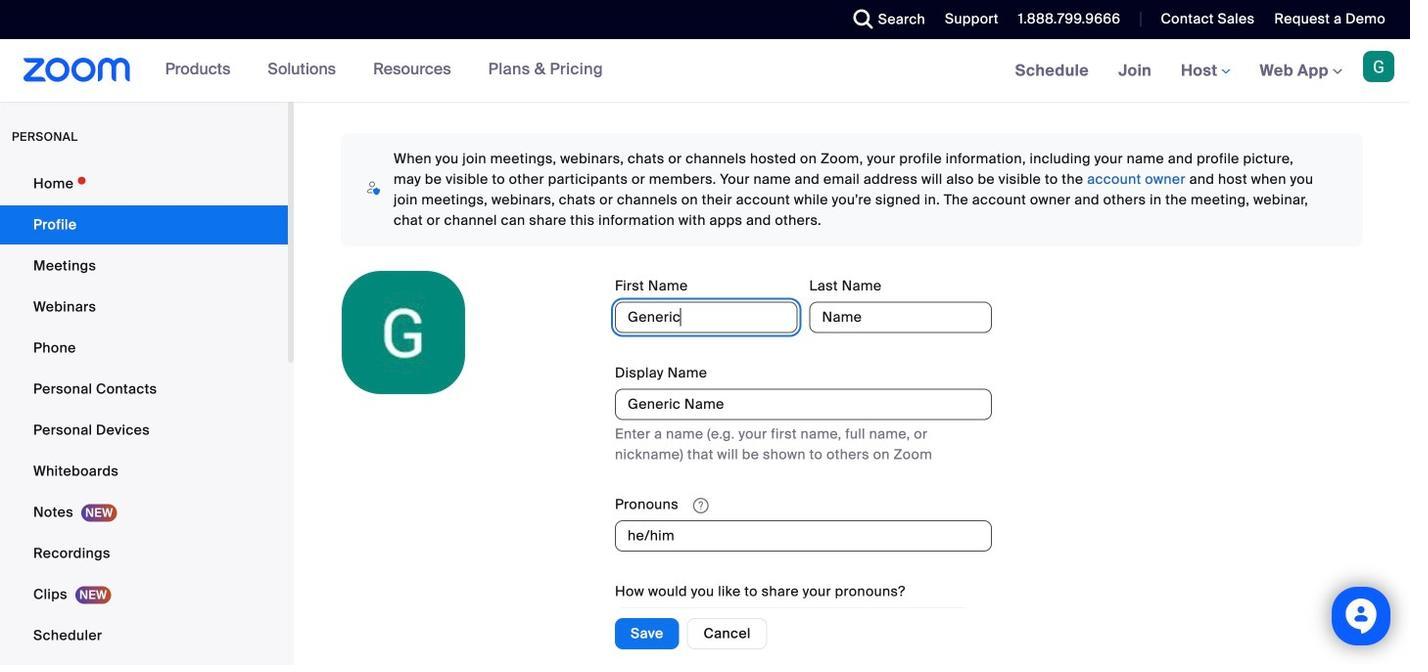 Task type: locate. For each thing, give the bounding box(es) containing it.
banner
[[0, 39, 1410, 103]]

meetings navigation
[[1000, 39, 1410, 103]]

None text field
[[615, 389, 992, 421]]

First Name text field
[[615, 302, 798, 334]]

profile picture image
[[1363, 51, 1394, 82]]

Last Name text field
[[809, 302, 992, 334]]

learn more about pronouns image
[[687, 497, 715, 515]]

zoom logo image
[[24, 58, 131, 82]]

user photo image
[[342, 271, 465, 395]]



Task type: describe. For each thing, give the bounding box(es) containing it.
personal menu menu
[[0, 165, 288, 666]]

edit user photo image
[[388, 324, 419, 342]]

product information navigation
[[150, 39, 618, 102]]

Pronouns text field
[[615, 521, 992, 552]]



